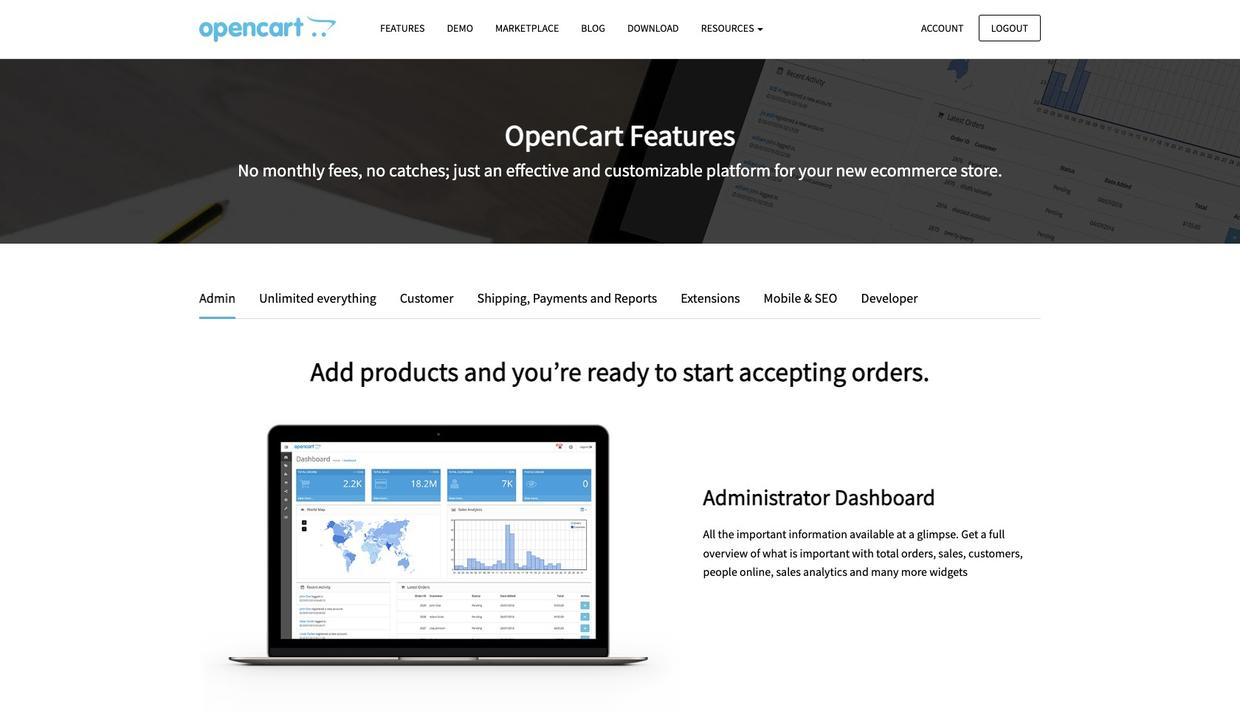 Task type: locate. For each thing, give the bounding box(es) containing it.
online,
[[740, 564, 774, 579]]

0 vertical spatial important
[[737, 527, 787, 541]]

no
[[366, 159, 386, 181]]

ready
[[587, 355, 650, 388]]

important up analytics
[[800, 545, 850, 560]]

opencart
[[505, 116, 624, 153]]

extensions link
[[670, 288, 752, 309]]

features left demo
[[380, 21, 425, 35]]

full
[[990, 527, 1005, 541]]

payments
[[533, 290, 588, 307]]

features up customizable
[[630, 116, 736, 153]]

and inside opencart features no monthly fees, no catches; just an effective and customizable platform for your new ecommerce store.
[[573, 159, 601, 181]]

important
[[737, 527, 787, 541], [800, 545, 850, 560]]

a right at
[[909, 527, 915, 541]]

demo link
[[436, 16, 484, 41]]

download
[[628, 21, 679, 35]]

marketplace
[[496, 21, 559, 35]]

customer
[[400, 290, 454, 307]]

you're
[[512, 355, 582, 388]]

and left reports
[[590, 290, 612, 307]]

and
[[573, 159, 601, 181], [590, 290, 612, 307], [464, 355, 507, 388], [850, 564, 869, 579]]

your
[[799, 159, 833, 181]]

0 horizontal spatial important
[[737, 527, 787, 541]]

ecommerce
[[871, 159, 958, 181]]

mobile
[[764, 290, 802, 307]]

what
[[763, 545, 788, 560]]

unlimited everything link
[[248, 288, 388, 309]]

and down "with"
[[850, 564, 869, 579]]

the
[[718, 527, 735, 541]]

extensions
[[681, 290, 740, 307]]

unlimited
[[259, 290, 314, 307]]

dashboard
[[835, 483, 936, 511]]

download link
[[617, 16, 690, 41]]

everything
[[317, 290, 377, 307]]

0 horizontal spatial features
[[380, 21, 425, 35]]

orders,
[[902, 545, 937, 560]]

get
[[962, 527, 979, 541]]

1 horizontal spatial features
[[630, 116, 736, 153]]

glimpse.
[[917, 527, 959, 541]]

no
[[238, 159, 259, 181]]

important up of
[[737, 527, 787, 541]]

features link
[[369, 16, 436, 41]]

widgets
[[930, 564, 968, 579]]

account
[[922, 21, 964, 34]]

shipping, payments and reports
[[478, 290, 658, 307]]

for
[[775, 159, 795, 181]]

a left full
[[981, 527, 987, 541]]

features
[[380, 21, 425, 35], [630, 116, 736, 153]]

a
[[909, 527, 915, 541], [981, 527, 987, 541]]

total
[[877, 545, 900, 560]]

1 horizontal spatial important
[[800, 545, 850, 560]]

opencart - features image
[[199, 16, 336, 42]]

0 horizontal spatial a
[[909, 527, 915, 541]]

fees,
[[328, 159, 363, 181]]

1 vertical spatial features
[[630, 116, 736, 153]]

1 vertical spatial important
[[800, 545, 850, 560]]

account link
[[909, 14, 977, 41]]

0 vertical spatial features
[[380, 21, 425, 35]]

2 a from the left
[[981, 527, 987, 541]]

1 horizontal spatial a
[[981, 527, 987, 541]]

administrator
[[703, 483, 830, 511]]

with
[[853, 545, 874, 560]]

administrator dashboard image
[[199, 425, 681, 711]]

overview
[[703, 545, 748, 560]]

customizable
[[605, 159, 703, 181]]

unlimited everything
[[259, 290, 377, 307]]

and down opencart
[[573, 159, 601, 181]]

is
[[790, 545, 798, 560]]

just
[[453, 159, 481, 181]]

mobile & seo link
[[753, 288, 849, 309]]

admin
[[199, 290, 236, 307]]

shipping, payments and reports link
[[466, 288, 669, 309]]

store.
[[961, 159, 1003, 181]]



Task type: vqa. For each thing, say whether or not it's contained in the screenshot.
rightmost commerce
no



Task type: describe. For each thing, give the bounding box(es) containing it.
catches;
[[389, 159, 450, 181]]

and left the you're
[[464, 355, 507, 388]]

of
[[751, 545, 761, 560]]

and inside all the important information available at a glimpse. get a full overview of what is important with total orders, sales, customers, people online, sales analytics and many more widgets
[[850, 564, 869, 579]]

available
[[850, 527, 895, 541]]

opencart features no monthly fees, no catches; just an effective and customizable platform for your new ecommerce store.
[[238, 116, 1003, 181]]

add
[[311, 355, 355, 388]]

an
[[484, 159, 503, 181]]

all
[[703, 527, 716, 541]]

reports
[[614, 290, 658, 307]]

resources
[[701, 21, 757, 35]]

information
[[789, 527, 848, 541]]

all the important information available at a glimpse. get a full overview of what is important with total orders, sales, customers, people online, sales analytics and many more widgets
[[703, 527, 1023, 579]]

new
[[836, 159, 867, 181]]

to
[[655, 355, 678, 388]]

orders.
[[852, 355, 930, 388]]

resources link
[[690, 16, 775, 41]]

customer link
[[389, 288, 465, 309]]

start
[[683, 355, 734, 388]]

developer link
[[851, 288, 918, 309]]

&
[[804, 290, 812, 307]]

seo
[[815, 290, 838, 307]]

shipping,
[[478, 290, 530, 307]]

blog link
[[570, 16, 617, 41]]

at
[[897, 527, 907, 541]]

features inside opencart features no monthly fees, no catches; just an effective and customizable platform for your new ecommerce store.
[[630, 116, 736, 153]]

more
[[902, 564, 928, 579]]

mobile & seo
[[764, 290, 838, 307]]

platform
[[707, 159, 771, 181]]

customers,
[[969, 545, 1023, 560]]

logout link
[[979, 14, 1041, 41]]

monthly
[[262, 159, 325, 181]]

admin link
[[199, 288, 247, 319]]

many
[[871, 564, 899, 579]]

people
[[703, 564, 738, 579]]

sales
[[777, 564, 801, 579]]

marketplace link
[[484, 16, 570, 41]]

logout
[[992, 21, 1029, 34]]

developer
[[862, 290, 918, 307]]

products
[[360, 355, 459, 388]]

demo
[[447, 21, 473, 35]]

accepting
[[739, 355, 847, 388]]

1 a from the left
[[909, 527, 915, 541]]

sales,
[[939, 545, 967, 560]]

effective
[[506, 159, 569, 181]]

analytics
[[804, 564, 848, 579]]

add products and you're ready to start accepting orders.
[[311, 355, 930, 388]]

administrator dashboard
[[703, 483, 936, 511]]

blog
[[582, 21, 606, 35]]



